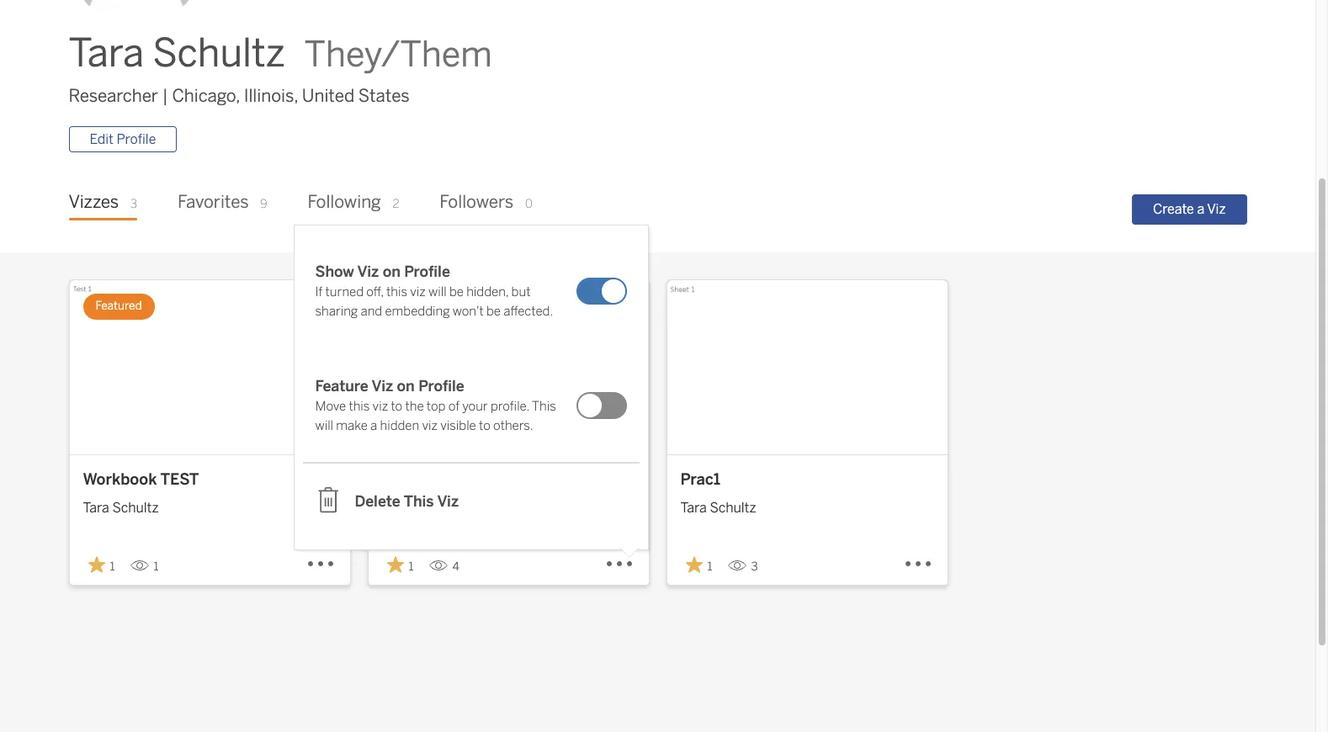 Task type: describe. For each thing, give the bounding box(es) containing it.
create a viz
[[1153, 201, 1226, 217]]

move
[[315, 399, 346, 414]]

workbook
[[83, 470, 157, 489]]

a inside feature viz on profile move this viz to the top of your profile. this will make a hidden viz visible to others.
[[370, 418, 377, 433]]

won't
[[453, 304, 484, 319]]

researcher | chicago, illinois, united states
[[69, 86, 410, 106]]

viz up 4 views element
[[437, 493, 459, 511]]

this inside feature viz on profile move this viz to the top of your profile. this will make a hidden viz visible to others.
[[532, 399, 556, 414]]

will inside show viz on profile if turned off, this viz will be hidden, but sharing and embedding won't be affected.
[[429, 285, 447, 300]]

others.
[[493, 418, 533, 433]]

viz inside show viz on profile if turned off, this viz will be hidden, but sharing and embedding won't be affected.
[[410, 285, 426, 300]]

edit profile button
[[69, 127, 177, 153]]

workbook test
[[83, 470, 199, 489]]

1 for 1
[[110, 560, 115, 574]]

Remove Favorite button
[[680, 551, 721, 579]]

tara schultz up |
[[69, 31, 285, 77]]

turned
[[325, 285, 364, 300]]

dialog containing show viz on profile
[[294, 223, 648, 558]]

remove favorite button for 4
[[382, 551, 422, 579]]

on for show
[[383, 263, 401, 281]]

affected.
[[504, 304, 553, 319]]

tara schultz up 4 views element
[[382, 500, 457, 516]]

vizzes
[[69, 192, 119, 212]]

states
[[358, 86, 410, 106]]

1 inside 1 view element
[[154, 560, 159, 574]]

profile.
[[491, 399, 529, 414]]

feature viz on profile menu item
[[303, 348, 639, 464]]

tara for tara schultz "link" related to workbook test
[[83, 500, 109, 516]]

featured
[[96, 299, 142, 313]]

profile for show viz on profile
[[404, 263, 450, 281]]

delete
[[355, 493, 400, 511]]

list options menu
[[294, 226, 648, 549]]

edit profile
[[90, 132, 156, 148]]

off,
[[366, 285, 384, 300]]

2 workbook thumbnail image from the left
[[368, 280, 649, 454]]

show viz on profile menu item
[[303, 234, 639, 348]]

schultz for tara schultz "link" corresponding to prac1
[[710, 500, 756, 516]]

tara schultz link for prac1
[[680, 492, 934, 519]]

researcher
[[69, 86, 158, 106]]

feature viz on profile move this viz to the top of your profile. this will make a hidden viz visible to others.
[[315, 377, 556, 433]]

favorites
[[178, 192, 249, 212]]

delete this viz
[[355, 493, 459, 511]]

tara schultz down workbook in the left of the page
[[83, 500, 159, 516]]

sharing
[[315, 304, 358, 319]]

0 horizontal spatial to
[[391, 399, 402, 414]]

1 vertical spatial viz
[[373, 399, 388, 414]]

make
[[336, 418, 368, 433]]

more actions image
[[605, 549, 635, 580]]

prac1 link
[[680, 469, 934, 492]]

1 view element
[[123, 553, 165, 581]]

hidden
[[380, 418, 419, 433]]

following
[[308, 192, 381, 212]]

visible
[[440, 418, 476, 433]]

1 horizontal spatial be
[[486, 304, 501, 319]]

hidden,
[[466, 285, 509, 300]]



Task type: locate. For each thing, give the bounding box(es) containing it.
4 views element
[[422, 553, 466, 581]]

viz
[[410, 285, 426, 300], [373, 399, 388, 414], [422, 418, 438, 433]]

0 horizontal spatial remove favorite button
[[83, 551, 123, 579]]

prac1
[[680, 470, 720, 489]]

profile inside feature viz on profile move this viz to the top of your profile. this will make a hidden viz visible to others.
[[418, 377, 464, 395]]

0 horizontal spatial be
[[449, 285, 464, 300]]

1 horizontal spatial to
[[479, 418, 491, 433]]

this right off,
[[386, 285, 407, 300]]

profile for feature viz on profile
[[418, 377, 464, 395]]

1 tara schultz link from the left
[[83, 492, 336, 519]]

featured element
[[83, 294, 155, 320]]

1 workbook thumbnail image from the left
[[69, 280, 350, 454]]

viz inside show viz on profile if turned off, this viz will be hidden, but sharing and embedding won't be affected.
[[357, 263, 379, 281]]

profile up embedding
[[404, 263, 450, 281]]

tara
[[69, 31, 144, 77], [83, 500, 109, 516], [382, 500, 408, 516], [680, 500, 707, 516]]

0 horizontal spatial tara schultz link
[[83, 492, 336, 519]]

3 1 from the left
[[409, 560, 414, 574]]

3 right vizzes
[[130, 197, 137, 212]]

0 vertical spatial be
[[449, 285, 464, 300]]

profile right edit
[[117, 132, 156, 148]]

show
[[315, 263, 354, 281]]

workbook thumbnail image
[[69, 280, 350, 454], [368, 280, 649, 454], [667, 280, 947, 454]]

this right the profile.
[[532, 399, 556, 414]]

1 horizontal spatial this
[[532, 399, 556, 414]]

0 horizontal spatial a
[[370, 418, 377, 433]]

1 horizontal spatial 3
[[751, 560, 758, 574]]

viz inside feature viz on profile move this viz to the top of your profile. this will make a hidden viz visible to others.
[[372, 377, 393, 395]]

profile
[[117, 132, 156, 148], [404, 263, 450, 281], [418, 377, 464, 395]]

on up off,
[[383, 263, 401, 281]]

schultz right the delete
[[411, 500, 457, 516]]

0 horizontal spatial 3
[[130, 197, 137, 212]]

and
[[361, 304, 382, 319]]

tara down workbook in the left of the page
[[83, 500, 109, 516]]

1
[[110, 560, 115, 574], [154, 560, 159, 574], [409, 560, 414, 574], [707, 560, 712, 574]]

0 horizontal spatial this
[[404, 493, 434, 511]]

2 tara schultz link from the left
[[382, 492, 635, 519]]

schultz for 2nd tara schultz "link" from right
[[411, 500, 457, 516]]

4
[[452, 560, 459, 574]]

0 horizontal spatial will
[[315, 418, 333, 433]]

this
[[532, 399, 556, 414], [404, 493, 434, 511]]

schultz down prac1
[[710, 500, 756, 516]]

1 horizontal spatial remove favorite button
[[382, 551, 422, 579]]

1 for 4
[[409, 560, 414, 574]]

a
[[1197, 201, 1205, 217], [370, 418, 377, 433]]

schultz up chicago,
[[153, 31, 285, 77]]

1 remove favorite button from the left
[[83, 551, 123, 579]]

1 horizontal spatial this
[[386, 285, 407, 300]]

viz
[[1207, 201, 1226, 217], [357, 263, 379, 281], [372, 377, 393, 395], [437, 493, 459, 511]]

embedding
[[385, 304, 450, 319]]

edit
[[90, 132, 114, 148]]

on up the
[[397, 377, 415, 395]]

viz right create
[[1207, 201, 1226, 217]]

will up embedding
[[429, 285, 447, 300]]

this up make
[[349, 399, 370, 414]]

2
[[393, 197, 399, 212]]

viz up hidden
[[373, 399, 388, 414]]

be up 'won't'
[[449, 285, 464, 300]]

0 vertical spatial this
[[532, 399, 556, 414]]

to left the
[[391, 399, 402, 414]]

feature
[[315, 377, 368, 395]]

2 1 from the left
[[154, 560, 159, 574]]

be
[[449, 285, 464, 300], [486, 304, 501, 319]]

0 vertical spatial 3
[[130, 197, 137, 212]]

viz up embedding
[[410, 285, 426, 300]]

on inside show viz on profile if turned off, this viz will be hidden, but sharing and embedding won't be affected.
[[383, 263, 401, 281]]

profile inside edit profile button
[[117, 132, 156, 148]]

tara up researcher
[[69, 31, 144, 77]]

if
[[315, 285, 323, 300]]

9
[[260, 197, 267, 212]]

chicago,
[[172, 86, 240, 106]]

1 horizontal spatial workbook thumbnail image
[[368, 280, 649, 454]]

dialog
[[294, 223, 648, 558]]

the
[[405, 399, 424, 414]]

tara for 2nd tara schultz "link" from right
[[382, 500, 408, 516]]

this right the delete
[[404, 493, 434, 511]]

to down the your
[[479, 418, 491, 433]]

tara schultz down prac1
[[680, 500, 756, 516]]

will inside feature viz on profile move this viz to the top of your profile. this will make a hidden viz visible to others.
[[315, 418, 333, 433]]

tara schultz link for workbook test
[[83, 492, 336, 519]]

tara schultz link
[[83, 492, 336, 519], [382, 492, 635, 519], [680, 492, 934, 519]]

1 vertical spatial this
[[404, 493, 434, 511]]

profile inside show viz on profile if turned off, this viz will be hidden, but sharing and embedding won't be affected.
[[404, 263, 450, 281]]

a inside button
[[1197, 201, 1205, 217]]

0 horizontal spatial workbook thumbnail image
[[69, 280, 350, 454]]

1 inside 1 button
[[707, 560, 712, 574]]

1 vertical spatial 3
[[751, 560, 758, 574]]

create
[[1153, 201, 1194, 217]]

this
[[386, 285, 407, 300], [349, 399, 370, 414]]

will down the move
[[315, 418, 333, 433]]

profile up top
[[418, 377, 464, 395]]

followers
[[440, 192, 514, 212]]

tara for tara schultz "link" corresponding to prac1
[[680, 500, 707, 516]]

will
[[429, 285, 447, 300], [315, 418, 333, 433]]

on for feature
[[397, 377, 415, 395]]

1 vertical spatial will
[[315, 418, 333, 433]]

3 inside 3 views element
[[751, 560, 758, 574]]

3 workbook thumbnail image from the left
[[667, 280, 947, 454]]

3 tara schultz link from the left
[[680, 492, 934, 519]]

0 vertical spatial a
[[1197, 201, 1205, 217]]

1 horizontal spatial a
[[1197, 201, 1205, 217]]

1 1 from the left
[[110, 560, 115, 574]]

tara down prac1
[[680, 500, 707, 516]]

this inside show viz on profile if turned off, this viz will be hidden, but sharing and embedding won't be affected.
[[386, 285, 407, 300]]

viz right feature
[[372, 377, 393, 395]]

remove favorite button for 1
[[83, 551, 123, 579]]

workbook test link
[[83, 469, 336, 492]]

a right create
[[1197, 201, 1205, 217]]

viz up off,
[[357, 263, 379, 281]]

1 vertical spatial to
[[479, 418, 491, 433]]

create a viz button
[[1132, 194, 1247, 225]]

3 right 1 button
[[751, 560, 758, 574]]

but
[[511, 285, 531, 300]]

Remove Favorite button
[[83, 551, 123, 579], [382, 551, 422, 579]]

test
[[160, 470, 199, 489]]

schultz
[[153, 31, 285, 77], [112, 500, 159, 516], [411, 500, 457, 516], [710, 500, 756, 516]]

1 vertical spatial this
[[349, 399, 370, 414]]

tara schultz
[[69, 31, 285, 77], [83, 500, 159, 516], [382, 500, 457, 516], [680, 500, 756, 516]]

2 horizontal spatial workbook thumbnail image
[[667, 280, 947, 454]]

on
[[383, 263, 401, 281], [397, 377, 415, 395]]

3
[[130, 197, 137, 212], [751, 560, 758, 574]]

0 vertical spatial profile
[[117, 132, 156, 148]]

0
[[525, 197, 533, 212]]

united
[[302, 86, 354, 106]]

1 horizontal spatial will
[[429, 285, 447, 300]]

to
[[391, 399, 402, 414], [479, 418, 491, 433]]

viz down top
[[422, 418, 438, 433]]

2 horizontal spatial tara schultz link
[[680, 492, 934, 519]]

2 remove favorite button from the left
[[382, 551, 422, 579]]

1 vertical spatial be
[[486, 304, 501, 319]]

1 horizontal spatial tara schultz link
[[382, 492, 635, 519]]

0 vertical spatial on
[[383, 263, 401, 281]]

tara down hidden
[[382, 500, 408, 516]]

on inside feature viz on profile move this viz to the top of your profile. this will make a hidden viz visible to others.
[[397, 377, 415, 395]]

viz inside create a viz button
[[1207, 201, 1226, 217]]

1 vertical spatial a
[[370, 418, 377, 433]]

of
[[448, 399, 459, 414]]

4 1 from the left
[[707, 560, 712, 574]]

be down hidden, at the left of the page
[[486, 304, 501, 319]]

a right make
[[370, 418, 377, 433]]

show viz on profile if turned off, this viz will be hidden, but sharing and embedding won't be affected.
[[315, 263, 553, 319]]

2 vertical spatial profile
[[418, 377, 464, 395]]

this inside feature viz on profile move this viz to the top of your profile. this will make a hidden viz visible to others.
[[349, 399, 370, 414]]

|
[[162, 86, 168, 106]]

your
[[462, 399, 488, 414]]

1 vertical spatial on
[[397, 377, 415, 395]]

top
[[427, 399, 446, 414]]

schultz for tara schultz "link" related to workbook test
[[112, 500, 159, 516]]

0 vertical spatial to
[[391, 399, 402, 414]]

illinois,
[[244, 86, 298, 106]]

2 vertical spatial viz
[[422, 418, 438, 433]]

0 vertical spatial this
[[386, 285, 407, 300]]

1 vertical spatial profile
[[404, 263, 450, 281]]

0 vertical spatial will
[[429, 285, 447, 300]]

1 for 3
[[707, 560, 712, 574]]

schultz down workbook test
[[112, 500, 159, 516]]

3 views element
[[721, 553, 765, 581]]

0 vertical spatial viz
[[410, 285, 426, 300]]

0 horizontal spatial this
[[349, 399, 370, 414]]



Task type: vqa. For each thing, say whether or not it's contained in the screenshot.
Add Favorite icon associated with second Add Favorite button from the right
no



